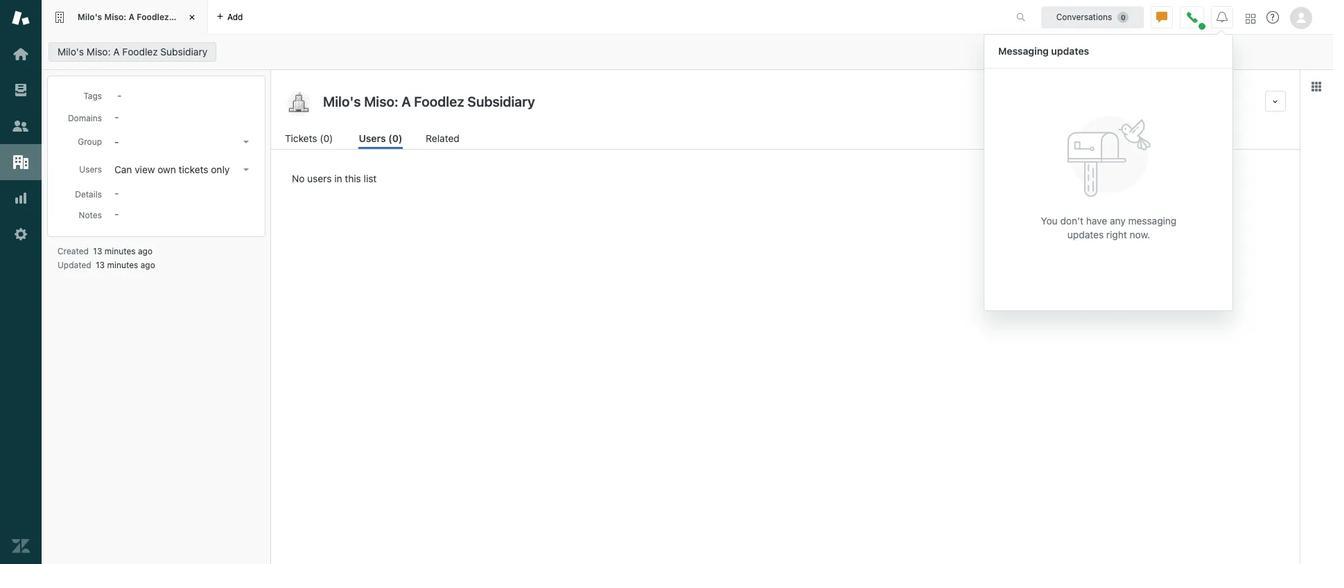 Task type: locate. For each thing, give the bounding box(es) containing it.
0 vertical spatial updates
[[1052, 45, 1090, 57]]

-
[[114, 136, 119, 148]]

2 (0) from the left
[[389, 132, 403, 144]]

menu
[[984, 34, 1234, 313]]

users up details
[[79, 164, 102, 175]]

users
[[359, 132, 386, 144], [79, 164, 102, 175]]

0 vertical spatial subsidiary
[[171, 12, 215, 22]]

1 vertical spatial updates
[[1068, 229, 1104, 240]]

subsidiary inside secondary element
[[160, 46, 207, 58]]

0 horizontal spatial (0)
[[320, 132, 333, 144]]

apps image
[[1312, 81, 1323, 92]]

milo's miso: a foodlez subsidiary link
[[49, 42, 217, 62]]

miso: inside milo's miso: a foodlez subsidiary link
[[87, 46, 111, 58]]

minutes
[[105, 246, 136, 257], [107, 260, 138, 270]]

None text field
[[319, 91, 1260, 112]]

milo's up milo's miso: a foodlez subsidiary link
[[78, 12, 102, 22]]

users up list
[[359, 132, 386, 144]]

13
[[93, 246, 102, 257], [96, 260, 105, 270]]

admin image
[[12, 225, 30, 243]]

this
[[345, 173, 361, 184]]

updates down conversations
[[1052, 45, 1090, 57]]

users (0)
[[359, 132, 403, 144]]

1 vertical spatial milo's miso: a foodlez subsidiary
[[58, 46, 207, 58]]

right
[[1107, 229, 1128, 240]]

1 vertical spatial milo's
[[58, 46, 84, 58]]

milo's miso: a foodlez subsidiary down milo's miso: a foodlez subsidiary tab
[[58, 46, 207, 58]]

0 vertical spatial a
[[129, 12, 135, 22]]

1 vertical spatial users
[[79, 164, 102, 175]]

miso: up tags
[[87, 46, 111, 58]]

tickets (0) link
[[285, 131, 336, 149]]

1 vertical spatial ago
[[141, 260, 155, 270]]

own
[[158, 164, 176, 175]]

milo's
[[78, 12, 102, 22], [58, 46, 84, 58]]

messaging
[[999, 45, 1049, 57]]

updates
[[1052, 45, 1090, 57], [1068, 229, 1104, 240]]

- button
[[110, 132, 255, 152]]

add
[[227, 11, 243, 22]]

1 vertical spatial subsidiary
[[160, 46, 207, 58]]

milo's miso: a foodlez subsidiary inside secondary element
[[58, 46, 207, 58]]

1 vertical spatial miso:
[[87, 46, 111, 58]]

ago
[[138, 246, 153, 257], [141, 260, 155, 270]]

milo's inside secondary element
[[58, 46, 84, 58]]

miso: up milo's miso: a foodlez subsidiary link
[[104, 12, 126, 22]]

miso:
[[104, 12, 126, 22], [87, 46, 111, 58]]

1 vertical spatial foodlez
[[122, 46, 158, 58]]

0 vertical spatial miso:
[[104, 12, 126, 22]]

1 vertical spatial minutes
[[107, 260, 138, 270]]

1 horizontal spatial (0)
[[389, 132, 403, 144]]

0 vertical spatial ago
[[138, 246, 153, 257]]

minutes right created
[[105, 246, 136, 257]]

menu containing messaging updates
[[984, 34, 1234, 313]]

can view own tickets only button
[[110, 160, 255, 180]]

milo's miso: a foodlez subsidiary
[[78, 12, 215, 22], [58, 46, 207, 58]]

list
[[364, 173, 377, 184]]

0 vertical spatial users
[[359, 132, 386, 144]]

a down milo's miso: a foodlez subsidiary tab
[[113, 46, 120, 58]]

tags
[[84, 91, 102, 101]]

users (0) link
[[359, 131, 403, 149]]

0 horizontal spatial users
[[79, 164, 102, 175]]

only
[[211, 164, 230, 175]]

13 right updated
[[96, 260, 105, 270]]

0 vertical spatial milo's miso: a foodlez subsidiary
[[78, 12, 215, 22]]

button displays agent's chat status as away. image
[[1157, 11, 1168, 23]]

foodlez down milo's miso: a foodlez subsidiary tab
[[122, 46, 158, 58]]

subsidiary
[[171, 12, 215, 22], [160, 46, 207, 58]]

(0)
[[320, 132, 333, 144], [389, 132, 403, 144]]

milo's miso: a foodlez subsidiary up milo's miso: a foodlez subsidiary link
[[78, 12, 215, 22]]

foodlez inside secondary element
[[122, 46, 158, 58]]

minutes right updated
[[107, 260, 138, 270]]

a up milo's miso: a foodlez subsidiary link
[[129, 12, 135, 22]]

conversations button
[[1042, 6, 1144, 28]]

1 horizontal spatial a
[[129, 12, 135, 22]]

messaging updates
[[999, 45, 1090, 57]]

milo's inside tab
[[78, 12, 102, 22]]

0 vertical spatial foodlez
[[137, 12, 169, 22]]

group
[[78, 137, 102, 147]]

(0) left related
[[389, 132, 403, 144]]

1 vertical spatial a
[[113, 46, 120, 58]]

foodlez left close image
[[137, 12, 169, 22]]

subsidiary down close image
[[160, 46, 207, 58]]

users for users (0)
[[359, 132, 386, 144]]

domains
[[68, 113, 102, 123]]

13 right created
[[93, 246, 102, 257]]

1 (0) from the left
[[320, 132, 333, 144]]

0 vertical spatial milo's
[[78, 12, 102, 22]]

milo's up tags
[[58, 46, 84, 58]]

updates down the 'have'
[[1068, 229, 1104, 240]]

foodlez
[[137, 12, 169, 22], [122, 46, 158, 58]]

no users in this list
[[292, 173, 377, 184]]

subsidiary inside tab
[[171, 12, 215, 22]]

1 horizontal spatial users
[[359, 132, 386, 144]]

updates inside you don't have any messaging updates right now.
[[1068, 229, 1104, 240]]

subsidiary left the add
[[171, 12, 215, 22]]

view
[[135, 164, 155, 175]]

in
[[334, 173, 342, 184]]

details
[[75, 189, 102, 200]]

have
[[1087, 215, 1108, 226]]

(0) right tickets
[[320, 132, 333, 144]]

reporting image
[[12, 189, 30, 207]]

views image
[[12, 81, 30, 99]]

milo's miso: a foodlez subsidiary tab
[[42, 0, 215, 35]]

1 vertical spatial 13
[[96, 260, 105, 270]]

related
[[426, 132, 460, 144]]

tickets
[[179, 164, 208, 175]]

arrow down image
[[243, 141, 249, 144]]

a
[[129, 12, 135, 22], [113, 46, 120, 58]]

no
[[292, 173, 305, 184]]



Task type: describe. For each thing, give the bounding box(es) containing it.
get help image
[[1267, 11, 1280, 24]]

tickets (0)
[[285, 132, 333, 144]]

notifications image
[[1217, 11, 1228, 23]]

messaging
[[1129, 215, 1177, 226]]

customers image
[[12, 117, 30, 135]]

(0) for users (0)
[[389, 132, 403, 144]]

created 13 minutes ago updated 13 minutes ago
[[58, 246, 155, 270]]

users
[[307, 173, 332, 184]]

close image
[[185, 10, 199, 24]]

zendesk image
[[12, 538, 30, 556]]

add button
[[208, 0, 251, 34]]

updated
[[58, 260, 91, 270]]

zendesk support image
[[12, 9, 30, 27]]

miso: inside milo's miso: a foodlez subsidiary tab
[[104, 12, 126, 22]]

notes
[[79, 210, 102, 221]]

related link
[[426, 131, 461, 149]]

zendesk products image
[[1246, 14, 1256, 23]]

milo's miso: a foodlez subsidiary inside tab
[[78, 12, 215, 22]]

tabs tab list
[[42, 0, 1002, 35]]

you don't have any messaging updates right now.
[[1042, 215, 1177, 240]]

- field
[[112, 87, 255, 103]]

foodlez inside tab
[[137, 12, 169, 22]]

any
[[1110, 215, 1126, 226]]

created
[[58, 246, 89, 257]]

main element
[[0, 0, 42, 565]]

users for users
[[79, 164, 102, 175]]

organizations image
[[12, 153, 30, 171]]

conversations
[[1057, 11, 1113, 22]]

icon_org image
[[285, 91, 313, 119]]

don't
[[1061, 215, 1084, 226]]

now.
[[1130, 229, 1151, 240]]

get started image
[[12, 45, 30, 63]]

tickets
[[285, 132, 317, 144]]

can view own tickets only
[[114, 164, 230, 175]]

can
[[114, 164, 132, 175]]

you
[[1042, 215, 1058, 226]]

0 vertical spatial minutes
[[105, 246, 136, 257]]

(0) for tickets (0)
[[320, 132, 333, 144]]

secondary element
[[42, 38, 1334, 66]]

a inside tab
[[129, 12, 135, 22]]

0 horizontal spatial a
[[113, 46, 120, 58]]

arrow down image
[[243, 169, 249, 171]]

0 vertical spatial 13
[[93, 246, 102, 257]]



Task type: vqa. For each thing, say whether or not it's contained in the screenshot.
bottom 13
yes



